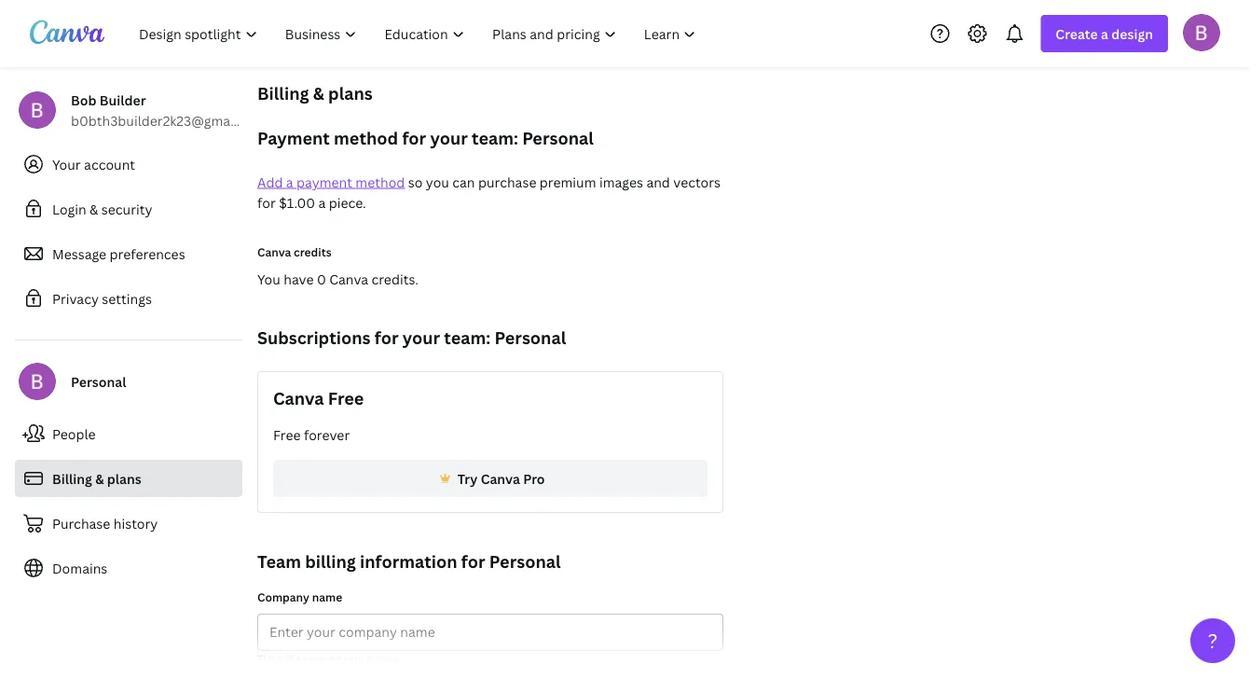 Task type: describe. For each thing, give the bounding box(es) containing it.
top level navigation element
[[127, 15, 712, 52]]

0 vertical spatial billing & plans
[[257, 82, 373, 104]]

0 horizontal spatial plans
[[107, 470, 142, 487]]

payment
[[297, 173, 353, 191]]

payment method for your team: personal
[[257, 126, 594, 149]]

purchase history link
[[15, 505, 243, 542]]

canva right 0
[[329, 270, 369, 288]]

billing & plans link
[[15, 460, 243, 497]]

0
[[317, 270, 326, 288]]

for right information
[[462, 550, 486, 573]]

team billing information for personal
[[257, 550, 561, 573]]

billing
[[305, 550, 356, 573]]

invoice.
[[367, 652, 402, 665]]

can
[[453, 173, 475, 191]]

free forever
[[273, 426, 350, 444]]

security
[[102, 200, 152, 218]]

0 vertical spatial &
[[313, 82, 324, 104]]

appear
[[296, 652, 328, 665]]

message preferences
[[52, 245, 185, 263]]

piece.
[[329, 194, 366, 211]]

create a design
[[1056, 25, 1154, 42]]

company name
[[257, 589, 343, 605]]

team
[[257, 550, 301, 573]]

bob builder b0bth3builder2k23@gmail.com
[[71, 91, 269, 129]]

purchase
[[52, 514, 110, 532]]

and
[[647, 173, 671, 191]]

purchase
[[479, 173, 537, 191]]

0 vertical spatial billing
[[257, 82, 309, 104]]

& for billing & plans link
[[95, 470, 104, 487]]

0 horizontal spatial billing & plans
[[52, 470, 142, 487]]

history
[[114, 514, 158, 532]]

2 vertical spatial your
[[344, 652, 365, 665]]

credits.
[[372, 270, 419, 288]]

for inside so you can purchase premium images and vectors for $1.00 a piece.
[[257, 194, 276, 211]]

account
[[84, 155, 135, 173]]

login & security
[[52, 200, 152, 218]]

on
[[330, 652, 342, 665]]

create
[[1056, 25, 1099, 42]]

message
[[52, 245, 106, 263]]

design
[[1112, 25, 1154, 42]]

have
[[284, 270, 314, 288]]

images
[[600, 173, 644, 191]]

preferences
[[110, 245, 185, 263]]

Enter your company name text field
[[270, 615, 712, 650]]

bob
[[71, 91, 97, 109]]

0 vertical spatial plans
[[328, 82, 373, 104]]

premium
[[540, 173, 597, 191]]

canva free
[[273, 387, 364, 410]]

0 vertical spatial method
[[334, 126, 398, 149]]

forever
[[304, 426, 350, 444]]

?
[[1209, 627, 1219, 654]]

for down credits. at the top left of the page
[[375, 326, 399, 349]]

subscriptions
[[257, 326, 371, 349]]

this will appear on your invoice.
[[257, 652, 402, 665]]

create a design button
[[1041, 15, 1169, 52]]



Task type: vqa. For each thing, say whether or not it's contained in the screenshot.
Create a design
yes



Task type: locate. For each thing, give the bounding box(es) containing it.
privacy settings
[[52, 290, 152, 307]]

0 horizontal spatial billing
[[52, 470, 92, 487]]

this
[[257, 652, 276, 665]]

credits
[[294, 244, 332, 259]]

1 horizontal spatial billing
[[257, 82, 309, 104]]

team:
[[472, 126, 519, 149], [444, 326, 491, 349]]

canva up free forever
[[273, 387, 324, 410]]

builder
[[100, 91, 146, 109]]

billing & plans up payment
[[257, 82, 373, 104]]

domains
[[52, 559, 108, 577]]

1 vertical spatial billing
[[52, 470, 92, 487]]

company
[[257, 589, 310, 605]]

will
[[278, 652, 294, 665]]

plans
[[328, 82, 373, 104], [107, 470, 142, 487]]

0 vertical spatial free
[[328, 387, 364, 410]]

1 horizontal spatial plans
[[328, 82, 373, 104]]

you have 0 canva credits.
[[257, 270, 419, 288]]

settings
[[102, 290, 152, 307]]

& right login
[[90, 200, 98, 218]]

? button
[[1191, 618, 1236, 663]]

1 vertical spatial &
[[90, 200, 98, 218]]

2 vertical spatial &
[[95, 470, 104, 487]]

a inside create a design dropdown button
[[1102, 25, 1109, 42]]

method
[[334, 126, 398, 149], [356, 173, 405, 191]]

1 vertical spatial billing & plans
[[52, 470, 142, 487]]

1 horizontal spatial billing & plans
[[257, 82, 373, 104]]

0 vertical spatial your
[[430, 126, 468, 149]]

try
[[458, 470, 478, 487]]

privacy settings link
[[15, 280, 243, 317]]

login & security link
[[15, 190, 243, 228]]

you
[[426, 173, 450, 191]]

0 vertical spatial team:
[[472, 126, 519, 149]]

your down credits. at the top left of the page
[[403, 326, 440, 349]]

a
[[1102, 25, 1109, 42], [286, 173, 294, 191], [319, 194, 326, 211]]

a left design
[[1102, 25, 1109, 42]]

2 vertical spatial a
[[319, 194, 326, 211]]

your
[[430, 126, 468, 149], [403, 326, 440, 349], [344, 652, 365, 665]]

your account link
[[15, 146, 243, 183]]

0 vertical spatial a
[[1102, 25, 1109, 42]]

plans up payment
[[328, 82, 373, 104]]

a down payment
[[319, 194, 326, 211]]

bob builder image
[[1184, 14, 1221, 51]]

for down add
[[257, 194, 276, 211]]

your account
[[52, 155, 135, 173]]

information
[[360, 550, 458, 573]]

purchase history
[[52, 514, 158, 532]]

vectors
[[674, 173, 721, 191]]

2 horizontal spatial a
[[1102, 25, 1109, 42]]

try canva pro button
[[273, 460, 708, 497]]

0 horizontal spatial a
[[286, 173, 294, 191]]

domains link
[[15, 549, 243, 587]]

so you can purchase premium images and vectors for $1.00 a piece.
[[257, 173, 721, 211]]

plans down people link
[[107, 470, 142, 487]]

canva
[[257, 244, 291, 259], [329, 270, 369, 288], [273, 387, 324, 410], [481, 470, 520, 487]]

a right add
[[286, 173, 294, 191]]

canva right the try
[[481, 470, 520, 487]]

subscriptions for your team: personal
[[257, 326, 566, 349]]

&
[[313, 82, 324, 104], [90, 200, 98, 218], [95, 470, 104, 487]]

a for payment
[[286, 173, 294, 191]]

& up purchase history
[[95, 470, 104, 487]]

your right on
[[344, 652, 365, 665]]

1 horizontal spatial a
[[319, 194, 326, 211]]

payment
[[257, 126, 330, 149]]

$1.00
[[279, 194, 315, 211]]

so
[[408, 173, 423, 191]]

b0bth3builder2k23@gmail.com
[[71, 111, 269, 129]]

1 vertical spatial your
[[403, 326, 440, 349]]

your
[[52, 155, 81, 173]]

people link
[[15, 415, 243, 452]]

message preferences link
[[15, 235, 243, 272]]

login
[[52, 200, 86, 218]]

privacy
[[52, 290, 99, 307]]

a for design
[[1102, 25, 1109, 42]]

billing & plans
[[257, 82, 373, 104], [52, 470, 142, 487]]

free
[[328, 387, 364, 410], [273, 426, 301, 444]]

0 horizontal spatial free
[[273, 426, 301, 444]]

1 vertical spatial team:
[[444, 326, 491, 349]]

free up forever on the left bottom
[[328, 387, 364, 410]]

canva inside button
[[481, 470, 520, 487]]

1 vertical spatial free
[[273, 426, 301, 444]]

personal
[[523, 126, 594, 149], [495, 326, 566, 349], [71, 373, 126, 390], [490, 550, 561, 573]]

billing up payment
[[257, 82, 309, 104]]

people
[[52, 425, 96, 443]]

billing down people at the left bottom
[[52, 470, 92, 487]]

& up payment
[[313, 82, 324, 104]]

you
[[257, 270, 281, 288]]

1 vertical spatial a
[[286, 173, 294, 191]]

add a payment method link
[[257, 173, 405, 191]]

for
[[402, 126, 426, 149], [257, 194, 276, 211], [375, 326, 399, 349], [462, 550, 486, 573]]

for up 'so'
[[402, 126, 426, 149]]

add a payment method
[[257, 173, 405, 191]]

your up you
[[430, 126, 468, 149]]

a inside so you can purchase premium images and vectors for $1.00 a piece.
[[319, 194, 326, 211]]

& for 'login & security' link
[[90, 200, 98, 218]]

1 vertical spatial method
[[356, 173, 405, 191]]

method left 'so'
[[356, 173, 405, 191]]

canva up you
[[257, 244, 291, 259]]

1 horizontal spatial free
[[328, 387, 364, 410]]

1 vertical spatial plans
[[107, 470, 142, 487]]

pro
[[524, 470, 545, 487]]

try canva pro
[[458, 470, 545, 487]]

name
[[312, 589, 343, 605]]

billing
[[257, 82, 309, 104], [52, 470, 92, 487]]

add
[[257, 173, 283, 191]]

canva credits
[[257, 244, 332, 259]]

method up 'add a payment method'
[[334, 126, 398, 149]]

free left forever on the left bottom
[[273, 426, 301, 444]]

billing & plans up purchase history
[[52, 470, 142, 487]]



